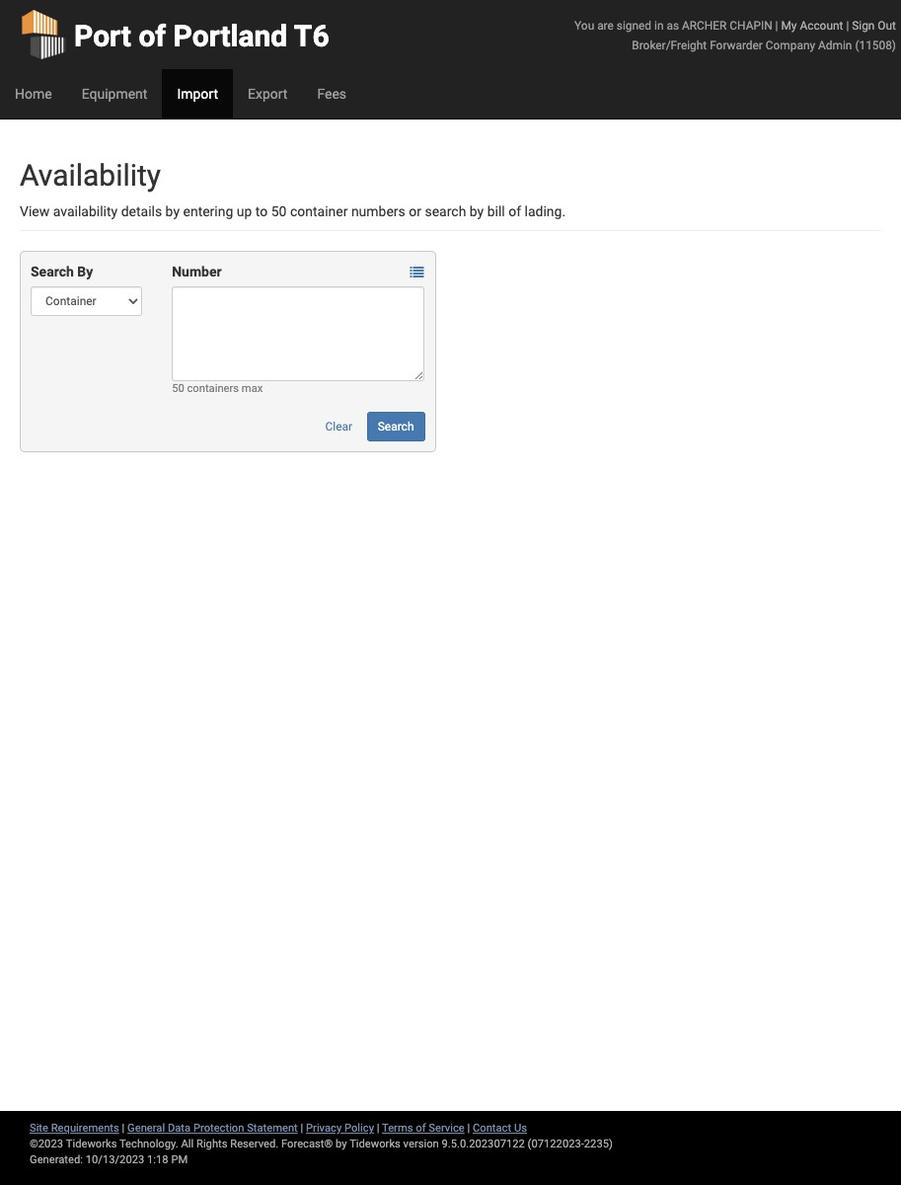 Task type: vqa. For each thing, say whether or not it's contained in the screenshot.
the up
yes



Task type: locate. For each thing, give the bounding box(es) containing it.
general data protection statement link
[[128, 1122, 298, 1135]]

view availability details by entering up to 50 container numbers or search by bill of lading.
[[20, 203, 566, 219]]

us
[[514, 1122, 527, 1135]]

search inside button
[[378, 420, 414, 434]]

service
[[429, 1122, 465, 1135]]

generated:
[[30, 1154, 83, 1166]]

2 horizontal spatial by
[[470, 203, 484, 219]]

fees button
[[303, 69, 362, 119]]

policy
[[345, 1122, 374, 1135]]

privacy policy link
[[306, 1122, 374, 1135]]

50 left containers
[[172, 382, 184, 395]]

chapin
[[730, 19, 773, 33]]

50 right to
[[271, 203, 287, 219]]

sign out link
[[853, 19, 897, 33]]

site requirements link
[[30, 1122, 119, 1135]]

as
[[667, 19, 680, 33]]

| up tideworks on the left
[[377, 1122, 380, 1135]]

1 vertical spatial search
[[378, 420, 414, 434]]

to
[[256, 203, 268, 219]]

by down 'privacy policy' link
[[336, 1138, 347, 1151]]

0 horizontal spatial 50
[[172, 382, 184, 395]]

|
[[776, 19, 779, 33], [847, 19, 850, 33], [122, 1122, 125, 1135], [301, 1122, 304, 1135], [377, 1122, 380, 1135], [468, 1122, 470, 1135]]

sign
[[853, 19, 876, 33]]

company
[[766, 39, 816, 52]]

protection
[[193, 1122, 244, 1135]]

of right the port
[[139, 19, 166, 53]]

you
[[575, 19, 595, 33]]

by
[[166, 203, 180, 219], [470, 203, 484, 219], [336, 1138, 347, 1151]]

search right the clear
[[378, 420, 414, 434]]

0 vertical spatial of
[[139, 19, 166, 53]]

import
[[177, 86, 218, 102]]

contact
[[473, 1122, 512, 1135]]

privacy
[[306, 1122, 342, 1135]]

equipment button
[[67, 69, 162, 119]]

data
[[168, 1122, 191, 1135]]

rights
[[197, 1138, 228, 1151]]

are
[[598, 19, 614, 33]]

by right "details"
[[166, 203, 180, 219]]

search
[[425, 203, 467, 219]]

search for search
[[378, 420, 414, 434]]

availability
[[53, 203, 118, 219]]

search left the by
[[31, 264, 74, 280]]

tideworks
[[350, 1138, 401, 1151]]

0 horizontal spatial search
[[31, 264, 74, 280]]

of
[[139, 19, 166, 53], [509, 203, 522, 219], [416, 1122, 426, 1135]]

container
[[290, 203, 348, 219]]

| left sign
[[847, 19, 850, 33]]

up
[[237, 203, 252, 219]]

clear
[[325, 420, 353, 434]]

forecast®
[[282, 1138, 333, 1151]]

clear button
[[315, 412, 364, 442]]

0 vertical spatial 50
[[271, 203, 287, 219]]

home button
[[0, 69, 67, 119]]

terms
[[382, 1122, 413, 1135]]

of right bill
[[509, 203, 522, 219]]

1 horizontal spatial 50
[[271, 203, 287, 219]]

pm
[[171, 1154, 188, 1166]]

of up 'version'
[[416, 1122, 426, 1135]]

you are signed in as archer chapin | my account | sign out broker/freight forwarder company admin (11508)
[[575, 19, 897, 52]]

1 horizontal spatial by
[[336, 1138, 347, 1151]]

1 vertical spatial of
[[509, 203, 522, 219]]

signed
[[617, 19, 652, 33]]

search
[[31, 264, 74, 280], [378, 420, 414, 434]]

1 horizontal spatial of
[[416, 1122, 426, 1135]]

t6
[[294, 19, 330, 53]]

site requirements | general data protection statement | privacy policy | terms of service | contact us ©2023 tideworks technology. all rights reserved. forecast® by tideworks version 9.5.0.202307122 (07122023-2235) generated: 10/13/2023 1:18 pm
[[30, 1122, 613, 1166]]

1 horizontal spatial search
[[378, 420, 414, 434]]

admin
[[819, 39, 853, 52]]

port of portland t6
[[74, 19, 330, 53]]

0 horizontal spatial of
[[139, 19, 166, 53]]

1 vertical spatial 50
[[172, 382, 184, 395]]

Number text field
[[172, 286, 425, 381]]

50 containers max
[[172, 382, 263, 395]]

show list image
[[410, 266, 424, 280]]

of inside the site requirements | general data protection statement | privacy policy | terms of service | contact us ©2023 tideworks technology. all rights reserved. forecast® by tideworks version 9.5.0.202307122 (07122023-2235) generated: 10/13/2023 1:18 pm
[[416, 1122, 426, 1135]]

my
[[782, 19, 798, 33]]

0 vertical spatial search
[[31, 264, 74, 280]]

equipment
[[82, 86, 148, 102]]

50
[[271, 203, 287, 219], [172, 382, 184, 395]]

by left bill
[[470, 203, 484, 219]]

my account link
[[782, 19, 844, 33]]

2 vertical spatial of
[[416, 1122, 426, 1135]]

| up forecast®
[[301, 1122, 304, 1135]]

containers
[[187, 382, 239, 395]]

in
[[655, 19, 664, 33]]

10/13/2023
[[86, 1154, 144, 1166]]

account
[[800, 19, 844, 33]]

numbers
[[351, 203, 406, 219]]

0 horizontal spatial by
[[166, 203, 180, 219]]

statement
[[247, 1122, 298, 1135]]

details
[[121, 203, 162, 219]]

number
[[172, 264, 222, 280]]

export button
[[233, 69, 303, 119]]



Task type: describe. For each thing, give the bounding box(es) containing it.
by
[[77, 264, 93, 280]]

terms of service link
[[382, 1122, 465, 1135]]

technology.
[[119, 1138, 178, 1151]]

search by
[[31, 264, 93, 280]]

1:18
[[147, 1154, 169, 1166]]

contact us link
[[473, 1122, 527, 1135]]

availability
[[20, 158, 161, 193]]

out
[[878, 19, 897, 33]]

or
[[409, 203, 422, 219]]

max
[[242, 382, 263, 395]]

by inside the site requirements | general data protection statement | privacy policy | terms of service | contact us ©2023 tideworks technology. all rights reserved. forecast® by tideworks version 9.5.0.202307122 (07122023-2235) generated: 10/13/2023 1:18 pm
[[336, 1138, 347, 1151]]

requirements
[[51, 1122, 119, 1135]]

9.5.0.202307122
[[442, 1138, 525, 1151]]

| up 9.5.0.202307122
[[468, 1122, 470, 1135]]

2235)
[[585, 1138, 613, 1151]]

entering
[[183, 203, 233, 219]]

export
[[248, 86, 288, 102]]

forwarder
[[710, 39, 763, 52]]

(07122023-
[[528, 1138, 585, 1151]]

general
[[128, 1122, 165, 1135]]

search for search by
[[31, 264, 74, 280]]

view
[[20, 203, 50, 219]]

reserved.
[[230, 1138, 279, 1151]]

version
[[404, 1138, 439, 1151]]

| left the general
[[122, 1122, 125, 1135]]

port of portland t6 link
[[20, 0, 330, 69]]

import button
[[162, 69, 233, 119]]

lading.
[[525, 203, 566, 219]]

port
[[74, 19, 131, 53]]

bill
[[488, 203, 505, 219]]

archer
[[682, 19, 727, 33]]

broker/freight
[[632, 39, 707, 52]]

2 horizontal spatial of
[[509, 203, 522, 219]]

search button
[[367, 412, 425, 442]]

fees
[[317, 86, 347, 102]]

home
[[15, 86, 52, 102]]

| left my
[[776, 19, 779, 33]]

site
[[30, 1122, 48, 1135]]

©2023 tideworks
[[30, 1138, 117, 1151]]

(11508)
[[856, 39, 897, 52]]

portland
[[173, 19, 288, 53]]

all
[[181, 1138, 194, 1151]]



